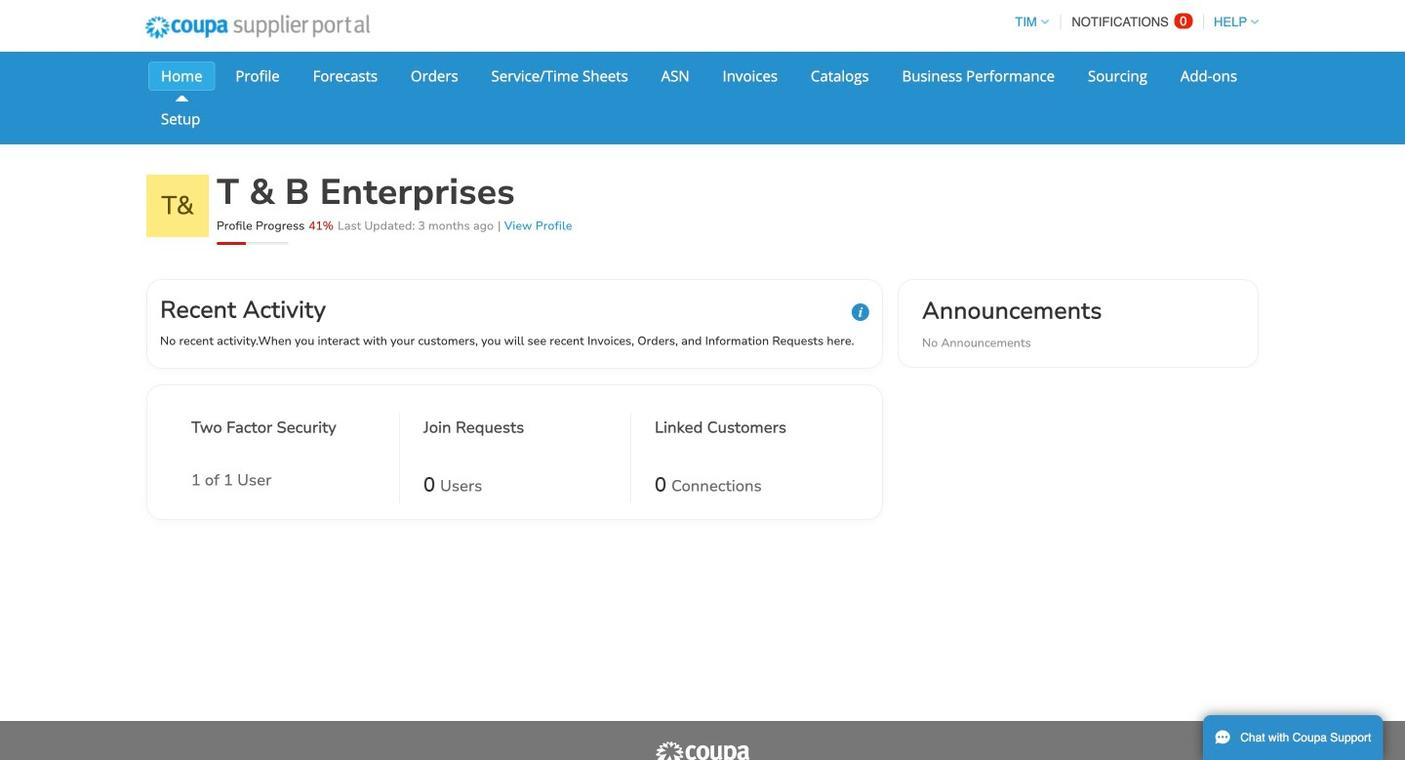 Task type: vqa. For each thing, say whether or not it's contained in the screenshot.
T& Image
yes



Task type: describe. For each thing, give the bounding box(es) containing it.
t& image
[[146, 175, 209, 237]]

0 horizontal spatial coupa supplier portal image
[[132, 3, 383, 52]]

1 vertical spatial coupa supplier portal image
[[654, 741, 752, 760]]



Task type: locate. For each thing, give the bounding box(es) containing it.
1 horizontal spatial coupa supplier portal image
[[654, 741, 752, 760]]

navigation
[[1007, 3, 1259, 41]]

coupa supplier portal image
[[132, 3, 383, 52], [654, 741, 752, 760]]

0 vertical spatial coupa supplier portal image
[[132, 3, 383, 52]]

additional information image
[[852, 304, 870, 321]]



